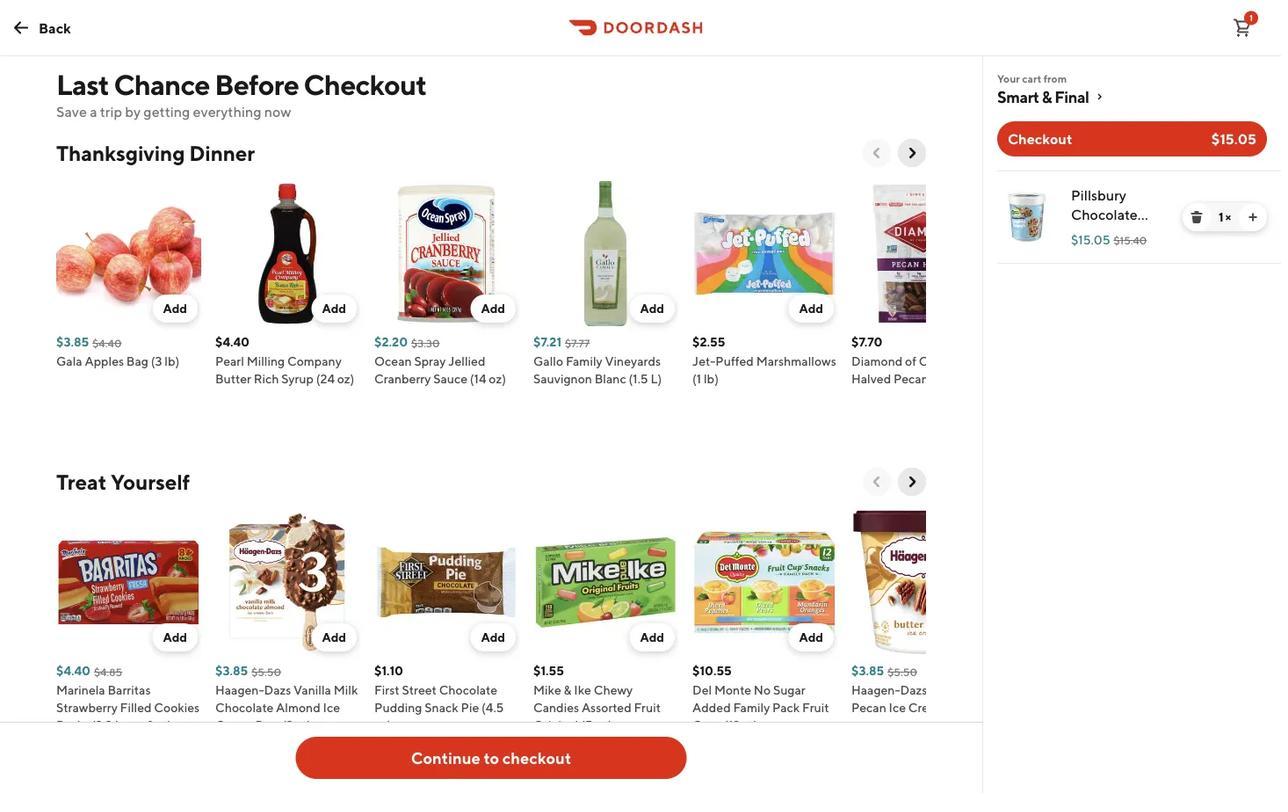 Task type: locate. For each thing, give the bounding box(es) containing it.
add up milk
[[322, 630, 346, 644]]

0 horizontal spatial 1
[[1219, 210, 1224, 224]]

$3.30
[[412, 337, 440, 349]]

1 vertical spatial (14
[[949, 700, 965, 715]]

1 vertical spatial chocolate
[[439, 683, 498, 697]]

(3 right bag
[[151, 354, 162, 368]]

add up sugar
[[800, 630, 824, 644]]

lb) right (1
[[704, 371, 719, 386]]

1 ice from the left
[[323, 700, 340, 715]]

$7.70 diamond of california halved pecan (6 oz)
[[852, 335, 974, 386]]

(5
[[581, 718, 593, 732]]

1 fruit from the left
[[634, 700, 661, 715]]

mike
[[534, 683, 562, 697]]

remove item from cart image
[[1190, 210, 1205, 224]]

chocolate down pillsbury
[[1072, 206, 1138, 223]]

pecan
[[894, 371, 929, 386], [852, 700, 887, 715]]

$3.85 inside $3.85 $4.40 gala apples bag (3 lb)
[[56, 335, 89, 349]]

first
[[375, 683, 400, 697]]

original
[[534, 718, 579, 732]]

1 inside button
[[1250, 13, 1254, 23]]

0 horizontal spatial $5.50
[[252, 666, 281, 678]]

1 vertical spatial butter
[[930, 683, 966, 697]]

0 horizontal spatial $3.85
[[56, 335, 89, 349]]

0 horizontal spatial checkout
[[304, 68, 427, 101]]

ct) inside $4.40 $4.85 marinela barritas strawberry filled cookies packs (2.36 oz x 8 ct)
[[156, 718, 172, 732]]

add up vineyards
[[640, 301, 665, 316]]

haagen- inside $3.85 $5.50 haagen-dazs vanilla milk chocolate almond ice cream bars (3 ct)
[[215, 683, 264, 697]]

$7.21 $7.77 gallo family vineyards sauvignon blanc (1.5 l)
[[534, 335, 662, 386]]

add up jellied
[[481, 301, 506, 316]]

family inside $7.21 $7.77 gallo family vineyards sauvignon blanc (1.5 l)
[[566, 354, 603, 368]]

1
[[1250, 13, 1254, 23], [1219, 210, 1224, 224]]

ice inside $3.85 $5.50 haagen-dazs butter pecan ice cream (14 oz)
[[889, 700, 907, 715]]

marinela barritas strawberry filled cookies packs (2.36 oz x 8 ct) image
[[56, 510, 201, 655]]

0 horizontal spatial dazs
[[264, 683, 291, 697]]

cream
[[909, 700, 947, 715], [215, 718, 253, 732]]

chip
[[1072, 226, 1103, 242]]

0 vertical spatial (3
[[151, 354, 162, 368]]

2 vertical spatial chocolate
[[215, 700, 274, 715]]

pecan inside $7.70 diamond of california halved pecan (6 oz)
[[894, 371, 929, 386]]

1 vertical spatial cream
[[215, 718, 253, 732]]

$3.85
[[56, 335, 89, 349], [215, 663, 248, 678], [852, 663, 885, 678]]

vanilla
[[294, 683, 331, 697]]

1 horizontal spatial ice
[[889, 700, 907, 715]]

1 vertical spatial checkout
[[1008, 131, 1073, 147]]

next button of carousel image
[[904, 144, 921, 162]]

add for $4.40 $4.85 marinela barritas strawberry filled cookies packs (2.36 oz x 8 ct)
[[163, 630, 187, 644]]

0 horizontal spatial (3
[[151, 354, 162, 368]]

1 haagen- from the left
[[215, 683, 264, 697]]

dazs inside $3.85 $5.50 haagen-dazs butter pecan ice cream (14 oz)
[[901, 683, 928, 697]]

next button of carousel image
[[904, 473, 921, 491]]

8
[[147, 718, 154, 732]]

jet-puffed marshmallows (1 lb) image
[[693, 181, 838, 326]]

company
[[288, 354, 342, 368]]

1 horizontal spatial chocolate
[[439, 683, 498, 697]]

0 vertical spatial butter
[[215, 371, 251, 386]]

ct) down almond
[[296, 718, 311, 732]]

(3
[[151, 354, 162, 368], [282, 718, 294, 732]]

2 horizontal spatial $4.40
[[215, 335, 250, 349]]

ct) for 8
[[156, 718, 172, 732]]

continue to checkout
[[411, 748, 572, 767]]

previous button of carousel image left next button of carousel image
[[869, 144, 886, 162]]

halved
[[852, 371, 892, 386]]

previous button of carousel image left next button of carousel icon
[[869, 473, 886, 491]]

dazs inside $3.85 $5.50 haagen-dazs vanilla milk chocolate almond ice cream bars (3 ct)
[[264, 683, 291, 697]]

2 horizontal spatial ct)
[[743, 718, 758, 732]]

1 horizontal spatial fruit
[[803, 700, 830, 715]]

1 vertical spatial previous button of carousel image
[[869, 473, 886, 491]]

chocolate inside $1.10 first street chocolate pudding snack pie (4.5 oz)
[[439, 683, 498, 697]]

0 vertical spatial family
[[566, 354, 603, 368]]

lb) inside $2.55 jet-puffed marshmallows (1 lb)
[[704, 371, 719, 386]]

1 vertical spatial &
[[564, 683, 572, 697]]

0 horizontal spatial (14
[[470, 371, 487, 386]]

add up $1.55 mike & ike chewy candies assorted fruit original (5 oz)
[[640, 630, 665, 644]]

$4.40 pearl milling company butter rich syrup (24 oz)
[[215, 335, 355, 386]]

2 fruit from the left
[[803, 700, 830, 715]]

(1.5
[[629, 371, 649, 386]]

1 horizontal spatial 1
[[1250, 13, 1254, 23]]

2 previous button of carousel image from the top
[[869, 473, 886, 491]]

$4.40 up "pearl"
[[215, 335, 250, 349]]

0 horizontal spatial $4.40
[[56, 663, 90, 678]]

jet-
[[693, 354, 716, 368]]

$4.40 for $4.85
[[56, 663, 90, 678]]

gala
[[56, 354, 82, 368]]

1 horizontal spatial ct)
[[296, 718, 311, 732]]

almond
[[276, 700, 321, 715]]

1 horizontal spatial $3.85
[[215, 663, 248, 678]]

pecan for thanksgiving dinner
[[894, 371, 929, 386]]

add up company
[[322, 301, 346, 316]]

previous button of carousel image for yourself
[[869, 473, 886, 491]]

$7.77
[[565, 337, 590, 349]]

thanksgiving dinner
[[56, 140, 255, 165]]

butter for $5.50
[[930, 683, 966, 697]]

0 vertical spatial pecan
[[894, 371, 929, 386]]

sauvignon
[[534, 371, 593, 386]]

$3.85 inside $3.85 $5.50 haagen-dazs butter pecan ice cream (14 oz)
[[852, 663, 885, 678]]

$4.40 inside $4.40 $4.85 marinela barritas strawberry filled cookies packs (2.36 oz x 8 ct)
[[56, 663, 90, 678]]

add for $7.21 $7.77 gallo family vineyards sauvignon blanc (1.5 l)
[[640, 301, 665, 316]]

pudding
[[375, 700, 422, 715]]

butter inside the "$4.40 pearl milling company butter rich syrup (24 oz)"
[[215, 371, 251, 386]]

$15.05 for $15.05 $15.40
[[1072, 233, 1111, 247]]

1 horizontal spatial checkout
[[1008, 131, 1073, 147]]

add up (4.5
[[481, 630, 506, 644]]

1 horizontal spatial $5.50
[[888, 666, 918, 678]]

ct) inside $3.85 $5.50 haagen-dazs vanilla milk chocolate almond ice cream bars (3 ct)
[[296, 718, 311, 732]]

(3 inside $3.85 $5.50 haagen-dazs vanilla milk chocolate almond ice cream bars (3 ct)
[[282, 718, 294, 732]]

1 horizontal spatial pecan
[[894, 371, 929, 386]]

haagen- for chocolate
[[215, 683, 264, 697]]

haagen- inside $3.85 $5.50 haagen-dazs butter pecan ice cream (14 oz)
[[852, 683, 901, 697]]

0 vertical spatial cream
[[909, 700, 947, 715]]

pecan down of
[[894, 371, 929, 386]]

$5.50 inside $3.85 $5.50 haagen-dazs vanilla milk chocolate almond ice cream bars (3 ct)
[[252, 666, 281, 678]]

1 horizontal spatial &
[[1043, 87, 1052, 106]]

pecan for treat yourself
[[852, 700, 887, 715]]

2 $5.50 from the left
[[888, 666, 918, 678]]

1 horizontal spatial cream
[[909, 700, 947, 715]]

$15.05 for $15.05
[[1212, 131, 1257, 147]]

butter inside $3.85 $5.50 haagen-dazs butter pecan ice cream (14 oz)
[[930, 683, 966, 697]]

family
[[566, 354, 603, 368], [734, 700, 770, 715]]

milling
[[247, 354, 285, 368]]

(14
[[470, 371, 487, 386], [949, 700, 965, 715]]

1 ×
[[1219, 210, 1232, 224]]

$4.40 inside the "$4.40 pearl milling company butter rich syrup (24 oz)"
[[215, 335, 250, 349]]

0 horizontal spatial &
[[564, 683, 572, 697]]

1 horizontal spatial (3
[[282, 718, 294, 732]]

filled
[[120, 700, 152, 715]]

$3.85 inside $3.85 $5.50 haagen-dazs vanilla milk chocolate almond ice cream bars (3 ct)
[[215, 663, 248, 678]]

add for $10.55 del monte no sugar added family pack fruit cups (12 ct)
[[800, 630, 824, 644]]

$4.40 up the marinela
[[56, 663, 90, 678]]

$15.05 $15.40
[[1072, 233, 1148, 247]]

treat
[[56, 469, 107, 494]]

chocolate inside $3.85 $5.50 haagen-dazs vanilla milk chocolate almond ice cream bars (3 ct)
[[215, 700, 274, 715]]

1 $5.50 from the left
[[252, 666, 281, 678]]

0 vertical spatial &
[[1043, 87, 1052, 106]]

1 horizontal spatial $4.40
[[92, 337, 122, 349]]

& inside smart & final link
[[1043, 87, 1052, 106]]

dazs for almond
[[264, 683, 291, 697]]

monte
[[715, 683, 752, 697]]

add up $3.85 $4.40 gala apples bag (3 lb)
[[163, 301, 187, 316]]

0 horizontal spatial ct)
[[156, 718, 172, 732]]

cranberry
[[375, 371, 431, 386]]

$10.55 del monte no sugar added family pack fruit cups (12 ct)
[[693, 663, 830, 732]]

cookies
[[154, 700, 200, 715]]

lb) right bag
[[165, 354, 180, 368]]

2 haagen- from the left
[[852, 683, 901, 697]]

& down from
[[1043, 87, 1052, 106]]

strawberry
[[56, 700, 118, 715]]

assorted
[[582, 700, 632, 715]]

chocolate up bars
[[215, 700, 274, 715]]

0 horizontal spatial haagen-
[[215, 683, 264, 697]]

cream inside $3.85 $5.50 haagen-dazs butter pecan ice cream (14 oz)
[[909, 700, 947, 715]]

2 horizontal spatial $3.85
[[852, 663, 885, 678]]

cream inside $3.85 $5.50 haagen-dazs vanilla milk chocolate almond ice cream bars (3 ct)
[[215, 718, 253, 732]]

ct) right 8 in the bottom left of the page
[[156, 718, 172, 732]]

del
[[693, 683, 712, 697]]

street
[[402, 683, 437, 697]]

family down no
[[734, 700, 770, 715]]

0 horizontal spatial pecan
[[852, 700, 887, 715]]

oz)
[[1141, 245, 1161, 262], [337, 371, 355, 386], [489, 371, 506, 386], [946, 371, 963, 386], [968, 700, 985, 715], [375, 718, 392, 732], [596, 718, 613, 732]]

0 horizontal spatial $15.05
[[1072, 233, 1111, 247]]

haagen- right sugar
[[852, 683, 901, 697]]

$4.40 up apples
[[92, 337, 122, 349]]

1 vertical spatial family
[[734, 700, 770, 715]]

& inside $1.55 mike & ike chewy candies assorted fruit original (5 oz)
[[564, 683, 572, 697]]

$1.55
[[534, 663, 564, 678]]

$4.85
[[94, 666, 122, 678]]

add for $1.55 mike & ike chewy candies assorted fruit original (5 oz)
[[640, 630, 665, 644]]

last chance before checkout save a trip by getting everything now
[[56, 68, 427, 120]]

cart
[[1023, 72, 1042, 84]]

add for $3.85 $4.40 gala apples bag (3 lb)
[[163, 301, 187, 316]]

oz) inside pillsbury chocolate chip cookie dough (76 oz)
[[1141, 245, 1161, 262]]

$10.55
[[693, 663, 732, 678]]

1 horizontal spatial haagen-
[[852, 683, 901, 697]]

1 vertical spatial (3
[[282, 718, 294, 732]]

1 horizontal spatial $15.05
[[1212, 131, 1257, 147]]

$5.50 inside $3.85 $5.50 haagen-dazs butter pecan ice cream (14 oz)
[[888, 666, 918, 678]]

pillsbury
[[1072, 187, 1127, 204]]

family inside $10.55 del monte no sugar added family pack fruit cups (12 ct)
[[734, 700, 770, 715]]

lb) inside $3.85 $4.40 gala apples bag (3 lb)
[[165, 354, 180, 368]]

0 vertical spatial 1
[[1250, 13, 1254, 23]]

haagen-dazs butter pecan ice cream (14 oz) image
[[852, 510, 997, 655]]

0 vertical spatial lb)
[[165, 354, 180, 368]]

family down $7.77
[[566, 354, 603, 368]]

dazs
[[264, 683, 291, 697], [901, 683, 928, 697]]

0 vertical spatial $15.05
[[1212, 131, 1257, 147]]

ike
[[574, 683, 592, 697]]

before
[[215, 68, 299, 101]]

1 dazs from the left
[[264, 683, 291, 697]]

last
[[56, 68, 109, 101]]

0 vertical spatial previous button of carousel image
[[869, 144, 886, 162]]

checkout
[[304, 68, 427, 101], [1008, 131, 1073, 147]]

$1.10
[[375, 663, 404, 678]]

1 horizontal spatial family
[[734, 700, 770, 715]]

pecan inside $3.85 $5.50 haagen-dazs butter pecan ice cream (14 oz)
[[852, 700, 887, 715]]

haagen- for ice
[[852, 683, 901, 697]]

first street chocolate pudding snack pie (4.5 oz) image
[[375, 510, 520, 655]]

1 vertical spatial pecan
[[852, 700, 887, 715]]

1 previous button of carousel image from the top
[[869, 144, 886, 162]]

previous button of carousel image
[[869, 144, 886, 162], [869, 473, 886, 491]]

1 horizontal spatial lb)
[[704, 371, 719, 386]]

fruit right the assorted
[[634, 700, 661, 715]]

1 vertical spatial 1
[[1219, 210, 1224, 224]]

$5.50
[[252, 666, 281, 678], [888, 666, 918, 678]]

save
[[56, 103, 87, 120]]

pecan right pack
[[852, 700, 887, 715]]

chocolate
[[1072, 206, 1138, 223], [439, 683, 498, 697], [215, 700, 274, 715]]

0 horizontal spatial butter
[[215, 371, 251, 386]]

0 horizontal spatial lb)
[[165, 354, 180, 368]]

mike & ike chewy candies assorted fruit original (5 oz) image
[[534, 510, 679, 655]]

0 horizontal spatial cream
[[215, 718, 253, 732]]

add up the cookies
[[163, 630, 187, 644]]

0 vertical spatial checkout
[[304, 68, 427, 101]]

& left ike
[[564, 683, 572, 697]]

ocean spray jellied cranberry sauce (14 oz) image
[[375, 181, 520, 326]]

haagen- up bars
[[215, 683, 264, 697]]

0 horizontal spatial ice
[[323, 700, 340, 715]]

1 horizontal spatial (14
[[949, 700, 965, 715]]

1 horizontal spatial dazs
[[901, 683, 928, 697]]

oz) inside $2.20 $3.30 ocean spray jellied cranberry sauce (14 oz)
[[489, 371, 506, 386]]

marshmallows
[[757, 354, 837, 368]]

1 vertical spatial lb)
[[704, 371, 719, 386]]

1 horizontal spatial butter
[[930, 683, 966, 697]]

fruit right pack
[[803, 700, 830, 715]]

1 button
[[1226, 10, 1261, 45]]

ct) right '(12'
[[743, 718, 758, 732]]

$3.85 $5.50 haagen-dazs vanilla milk chocolate almond ice cream bars (3 ct)
[[215, 663, 358, 732]]

ice
[[323, 700, 340, 715], [889, 700, 907, 715]]

add up marshmallows
[[800, 301, 824, 316]]

2 horizontal spatial chocolate
[[1072, 206, 1138, 223]]

1 ct) from the left
[[156, 718, 172, 732]]

2 ice from the left
[[889, 700, 907, 715]]

0 vertical spatial chocolate
[[1072, 206, 1138, 223]]

(3 right bars
[[282, 718, 294, 732]]

0 vertical spatial (14
[[470, 371, 487, 386]]

0 horizontal spatial family
[[566, 354, 603, 368]]

0 horizontal spatial fruit
[[634, 700, 661, 715]]

dinner
[[189, 140, 255, 165]]

$15.40
[[1114, 234, 1148, 246]]

0 horizontal spatial chocolate
[[215, 700, 274, 715]]

1 vertical spatial $15.05
[[1072, 233, 1111, 247]]

2 dazs from the left
[[901, 683, 928, 697]]

getting
[[144, 103, 190, 120]]

chocolate up pie
[[439, 683, 498, 697]]

everything
[[193, 103, 262, 120]]

2 ct) from the left
[[296, 718, 311, 732]]

3 ct) from the left
[[743, 718, 758, 732]]



Task type: describe. For each thing, give the bounding box(es) containing it.
oz) inside $3.85 $5.50 haagen-dazs butter pecan ice cream (14 oz)
[[968, 700, 985, 715]]

treat yourself
[[56, 469, 190, 494]]

gallo family vineyards sauvignon blanc (1.5 l) image
[[534, 181, 679, 326]]

oz) inside the "$4.40 pearl milling company butter rich syrup (24 oz)"
[[337, 371, 355, 386]]

$3.85 $5.50 haagen-dazs butter pecan ice cream (14 oz)
[[852, 663, 985, 715]]

oz) inside $1.55 mike & ike chewy candies assorted fruit original (5 oz)
[[596, 718, 613, 732]]

pearl milling company butter rich syrup (24 oz) image
[[215, 181, 360, 326]]

add for $1.10 first street chocolate pudding snack pie (4.5 oz)
[[481, 630, 506, 644]]

(24
[[316, 371, 335, 386]]

dazs for cream
[[901, 683, 928, 697]]

(3 inside $3.85 $4.40 gala apples bag (3 lb)
[[151, 354, 162, 368]]

add for $3.85 $5.50 haagen-dazs vanilla milk chocolate almond ice cream bars (3 ct)
[[322, 630, 346, 644]]

checkout
[[503, 748, 572, 767]]

smart
[[998, 87, 1040, 106]]

$4.40 inside $3.85 $4.40 gala apples bag (3 lb)
[[92, 337, 122, 349]]

$2.55 jet-puffed marshmallows (1 lb)
[[693, 335, 837, 386]]

(14 inside $3.85 $5.50 haagen-dazs butter pecan ice cream (14 oz)
[[949, 700, 965, 715]]

smart & final
[[998, 87, 1090, 106]]

x
[[138, 718, 144, 732]]

sugar
[[774, 683, 806, 697]]

$7.21
[[534, 335, 562, 349]]

oz) inside $1.10 first street chocolate pudding snack pie (4.5 oz)
[[375, 718, 392, 732]]

from
[[1044, 72, 1068, 84]]

a
[[90, 103, 97, 120]]

1 items, open order cart image
[[1233, 17, 1254, 38]]

bag
[[126, 354, 149, 368]]

ocean
[[375, 354, 412, 368]]

chewy
[[594, 683, 633, 697]]

vineyards
[[605, 354, 661, 368]]

(76
[[1118, 245, 1138, 262]]

to
[[484, 748, 499, 767]]

$5.50 for ice
[[888, 666, 918, 678]]

dough
[[1072, 245, 1115, 262]]

pie
[[461, 700, 479, 715]]

trip
[[100, 103, 122, 120]]

diamond of california halved pecan (6 oz) image
[[852, 181, 997, 326]]

oz) inside $7.70 diamond of california halved pecan (6 oz)
[[946, 371, 963, 386]]

(14 inside $2.20 $3.30 ocean spray jellied cranberry sauce (14 oz)
[[470, 371, 487, 386]]

1 for 1
[[1250, 13, 1254, 23]]

jellied
[[449, 354, 486, 368]]

rich
[[254, 371, 279, 386]]

gala apples bag (3 lb) image
[[56, 181, 201, 326]]

fruit inside $10.55 del monte no sugar added family pack fruit cups (12 ct)
[[803, 700, 830, 715]]

1 for 1 ×
[[1219, 210, 1224, 224]]

candies
[[534, 700, 579, 715]]

yourself
[[111, 469, 190, 494]]

your
[[998, 72, 1021, 84]]

syrup
[[282, 371, 314, 386]]

by
[[125, 103, 141, 120]]

ct) for (3
[[296, 718, 311, 732]]

bars
[[255, 718, 280, 732]]

pillsbury chocolate chip cookie dough (76 oz) image
[[1001, 191, 1054, 244]]

$2.55
[[693, 335, 726, 349]]

snack
[[425, 700, 459, 715]]

previous button of carousel image for dinner
[[869, 144, 886, 162]]

$3.85 for haagen-dazs butter pecan ice cream (14 oz)
[[852, 663, 885, 678]]

milk
[[334, 683, 358, 697]]

add one to cart image
[[1247, 210, 1261, 224]]

add for $2.20 $3.30 ocean spray jellied cranberry sauce (14 oz)
[[481, 301, 506, 316]]

(2.36
[[92, 718, 120, 732]]

cookie
[[1106, 226, 1151, 242]]

continue to checkout button
[[296, 737, 687, 779]]

blanc
[[595, 371, 627, 386]]

add for $4.40 pearl milling company butter rich syrup (24 oz)
[[322, 301, 346, 316]]

final
[[1055, 87, 1090, 106]]

haagen-dazs vanilla milk chocolate almond ice cream bars (3 ct) image
[[215, 510, 360, 655]]

$2.20 $3.30 ocean spray jellied cranberry sauce (14 oz)
[[375, 335, 506, 386]]

packs
[[56, 718, 89, 732]]

add for $2.55 jet-puffed marshmallows (1 lb)
[[800, 301, 824, 316]]

ice inside $3.85 $5.50 haagen-dazs vanilla milk chocolate almond ice cream bars (3 ct)
[[323, 700, 340, 715]]

marinela
[[56, 683, 105, 697]]

$4.40 for pearl
[[215, 335, 250, 349]]

now
[[264, 103, 291, 120]]

$3.85 for gala apples bag (3 lb)
[[56, 335, 89, 349]]

checkout inside last chance before checkout save a trip by getting everything now
[[304, 68, 427, 101]]

fruit inside $1.55 mike & ike chewy candies assorted fruit original (5 oz)
[[634, 700, 661, 715]]

diamond
[[852, 354, 903, 368]]

back button
[[0, 10, 82, 45]]

added
[[693, 700, 731, 715]]

cups
[[693, 718, 722, 732]]

$1.55 mike & ike chewy candies assorted fruit original (5 oz)
[[534, 663, 661, 732]]

chocolate inside pillsbury chocolate chip cookie dough (76 oz)
[[1072, 206, 1138, 223]]

butter for pearl
[[215, 371, 251, 386]]

your cart from
[[998, 72, 1068, 84]]

continue
[[411, 748, 481, 767]]

(12
[[725, 718, 740, 732]]

pillsbury chocolate chip cookie dough (76 oz)
[[1072, 187, 1161, 262]]

$3.85 $4.40 gala apples bag (3 lb)
[[56, 335, 180, 368]]

pack
[[773, 700, 800, 715]]

$4.40 $4.85 marinela barritas strawberry filled cookies packs (2.36 oz x 8 ct)
[[56, 663, 200, 732]]

ct) inside $10.55 del monte no sugar added family pack fruit cups (12 ct)
[[743, 718, 758, 732]]

$3.85 for haagen-dazs vanilla milk chocolate almond ice cream bars (3 ct)
[[215, 663, 248, 678]]

l)
[[651, 371, 662, 386]]

chance
[[114, 68, 210, 101]]

pearl
[[215, 354, 244, 368]]

gallo
[[534, 354, 564, 368]]

del monte no sugar added family pack fruit cups (12 ct) image
[[693, 510, 838, 655]]

barritas
[[108, 683, 151, 697]]

$5.50 for chocolate
[[252, 666, 281, 678]]

california
[[919, 354, 974, 368]]

×
[[1226, 210, 1232, 224]]

puffed
[[716, 354, 754, 368]]

(4.5
[[482, 700, 504, 715]]

(1
[[693, 371, 702, 386]]

oz
[[122, 718, 136, 732]]

no
[[754, 683, 771, 697]]

$7.70
[[852, 335, 883, 349]]



Task type: vqa. For each thing, say whether or not it's contained in the screenshot.
'$3.85' inside the $3.85 $5.50 Haagen-Dazs Vanilla Milk Chocolate Almond Ice Cream Bars (3 Ct)
yes



